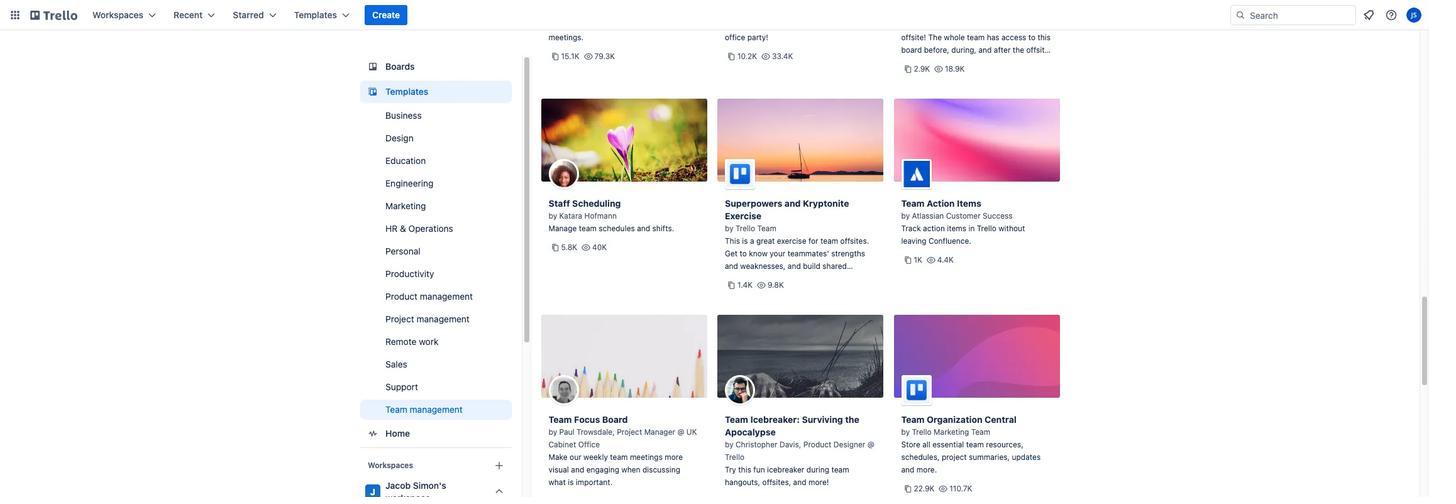 Task type: locate. For each thing, give the bounding box(es) containing it.
the up "designer"
[[845, 414, 859, 425]]

@
[[677, 428, 684, 437], [868, 440, 874, 450]]

home image
[[365, 426, 380, 441]]

templates button
[[287, 5, 357, 25]]

create button
[[365, 5, 408, 25]]

this inside use this trello board to plan an amazing office party!
[[741, 20, 754, 30]]

the down access
[[1013, 45, 1024, 55]]

0 horizontal spatial board
[[778, 20, 798, 30]]

the inside the use this template to plan your next team offsite! the whole team has access to this board before, during, and after the offsite to stay informed.
[[1013, 45, 1024, 55]]

is inside superpowers and kryptonite exercise by trello team this is a great exercise for team offsites. get to know your teammates' strengths and weaknesses, and build shared understanding and empathy.
[[742, 236, 748, 246]]

shared
[[823, 262, 847, 271]]

and down has
[[979, 45, 992, 55]]

what
[[549, 478, 566, 487]]

team up apocalypse
[[725, 414, 748, 425]]

and
[[619, 20, 633, 30], [979, 45, 992, 55], [785, 198, 801, 209], [637, 224, 650, 233], [725, 262, 738, 271], [788, 262, 801, 271], [778, 274, 792, 284], [571, 465, 584, 475], [901, 465, 915, 475], [793, 478, 806, 487]]

0 vertical spatial is
[[742, 236, 748, 246]]

0 horizontal spatial the
[[845, 414, 859, 425]]

1 vertical spatial product
[[803, 440, 832, 450]]

more up discussing
[[665, 453, 683, 462]]

team up paul
[[549, 414, 572, 425]]

by inside superpowers and kryptonite exercise by trello team this is a great exercise for team offsites. get to know your teammates' strengths and weaknesses, and build shared understanding and empathy.
[[725, 224, 734, 233]]

0 horizontal spatial project
[[385, 314, 414, 324]]

project down board
[[617, 428, 642, 437]]

use up office
[[725, 20, 739, 30]]

use for use this trello board to plan an amazing office party!
[[725, 20, 739, 30]]

personal
[[385, 246, 420, 257]]

team down hofmann
[[579, 224, 597, 233]]

4.4k
[[937, 255, 954, 265]]

0 vertical spatial board
[[778, 20, 798, 30]]

0 horizontal spatial templates
[[294, 9, 337, 20]]

and down schedules,
[[901, 465, 915, 475]]

management down the product management link
[[416, 314, 469, 324]]

to left 'an'
[[800, 20, 808, 30]]

plan
[[549, 20, 564, 30]]

trello inside superpowers and kryptonite exercise by trello team this is a great exercise for team offsites. get to know your teammates' strengths and weaknesses, and build shared understanding and empathy.
[[736, 224, 755, 233]]

empathy.
[[794, 274, 826, 284]]

create a workspace image
[[491, 458, 506, 473]]

plan inside use this trello board to plan an amazing office party!
[[810, 20, 825, 30]]

1 horizontal spatial workspaces
[[368, 461, 413, 470]]

trello right "in" in the top right of the page
[[977, 224, 997, 233]]

team right the during
[[831, 465, 849, 475]]

1 vertical spatial board
[[901, 45, 922, 55]]

workspaces inside dropdown button
[[92, 9, 143, 20]]

trello down exercise
[[736, 224, 755, 233]]

0 horizontal spatial your
[[770, 249, 786, 258]]

team for team icebreaker: surviving the apocalypse by christopher davis, product designer @ trello try this fun icebreaker during team hangouts, offsites, and more!
[[725, 414, 748, 425]]

product up the during
[[803, 440, 832, 450]]

next
[[1010, 20, 1025, 30]]

team inside superpowers and kryptonite exercise by trello team this is a great exercise for team offsites. get to know your teammates' strengths and weaknesses, and build shared understanding and empathy.
[[821, 236, 838, 246]]

0 horizontal spatial use
[[725, 20, 739, 30]]

plan more effective and better team meetings.
[[549, 20, 676, 42]]

1 vertical spatial is
[[568, 478, 574, 487]]

try
[[725, 465, 736, 475]]

to inside superpowers and kryptonite exercise by trello team this is a great exercise for team offsites. get to know your teammates' strengths and weaknesses, and build shared understanding and empathy.
[[740, 249, 747, 258]]

use inside use this trello board to plan an amazing office party!
[[725, 20, 739, 30]]

team inside team action items by atlassian customer success track action items in trello without leaving confluence.
[[901, 198, 925, 209]]

trello up party!
[[756, 20, 776, 30]]

your down the great
[[770, 249, 786, 258]]

board inside the use this template to plan your next team offsite! the whole team has access to this board before, during, and after the offsite to stay informed.
[[901, 45, 922, 55]]

the
[[1013, 45, 1024, 55], [845, 414, 859, 425]]

open information menu image
[[1385, 9, 1398, 21]]

team up the atlassian at top
[[901, 198, 925, 209]]

recent button
[[166, 5, 223, 25]]

0 vertical spatial product
[[385, 291, 417, 302]]

team down support
[[385, 404, 407, 415]]

plan up has
[[975, 20, 990, 30]]

1 vertical spatial project
[[617, 428, 642, 437]]

staff scheduling by katara hofmann manage team schedules and shifts.
[[549, 198, 674, 233]]

1 horizontal spatial product
[[803, 440, 832, 450]]

in
[[969, 224, 975, 233]]

team up the store on the bottom of page
[[901, 414, 925, 425]]

and left kryptonite
[[785, 198, 801, 209]]

team up summaries,
[[966, 440, 984, 450]]

1 vertical spatial templates
[[385, 86, 428, 97]]

0 vertical spatial templates
[[294, 9, 337, 20]]

team for team focus board by paul trowsdale, project manager @ uk cabinet office make our weekly team meetings more visual and engaging when discussing what is important.
[[549, 414, 572, 425]]

design link
[[360, 128, 512, 148]]

trello inside use this trello board to plan an amazing office party!
[[756, 20, 776, 30]]

project
[[942, 453, 967, 462]]

project up remote
[[385, 314, 414, 324]]

management
[[420, 291, 473, 302], [416, 314, 469, 324], [409, 404, 462, 415]]

marketing up essential
[[934, 428, 969, 437]]

by up the store on the bottom of page
[[901, 428, 910, 437]]

1 vertical spatial @
[[868, 440, 874, 450]]

0 vertical spatial marketing
[[385, 201, 426, 211]]

and down 'icebreaker'
[[793, 478, 806, 487]]

1 use from the left
[[725, 20, 739, 30]]

1 horizontal spatial board
[[901, 45, 922, 55]]

exercise
[[725, 211, 762, 221]]

education
[[385, 155, 426, 166]]

team up when
[[610, 453, 628, 462]]

by left paul
[[549, 428, 557, 437]]

team up the great
[[757, 224, 776, 233]]

this
[[741, 20, 754, 30], [917, 20, 930, 30], [1038, 33, 1051, 42], [738, 465, 751, 475]]

surviving
[[802, 414, 843, 425]]

workspaces button
[[85, 5, 164, 25]]

project management link
[[360, 309, 512, 329]]

@ right "designer"
[[868, 440, 874, 450]]

make
[[549, 453, 568, 462]]

board up 33.4k
[[778, 20, 798, 30]]

management for project management
[[416, 314, 469, 324]]

business link
[[360, 106, 512, 126]]

recent
[[174, 9, 203, 20]]

1 vertical spatial more
[[665, 453, 683, 462]]

team left has
[[967, 33, 985, 42]]

by inside team icebreaker: surviving the apocalypse by christopher davis, product designer @ trello try this fun icebreaker during team hangouts, offsites, and more!
[[725, 440, 734, 450]]

katara hofmann image
[[549, 159, 579, 189]]

and left empathy.
[[778, 274, 792, 284]]

starred
[[233, 9, 264, 20]]

our
[[570, 453, 581, 462]]

1 vertical spatial management
[[416, 314, 469, 324]]

your inside superpowers and kryptonite exercise by trello team this is a great exercise for team offsites. get to know your teammates' strengths and weaknesses, and build shared understanding and empathy.
[[770, 249, 786, 258]]

to
[[800, 20, 808, 30], [966, 20, 973, 30], [1028, 33, 1036, 42], [901, 58, 908, 67], [740, 249, 747, 258]]

schedules,
[[901, 453, 940, 462]]

templates up the business
[[385, 86, 428, 97]]

this up 'offsite'
[[1038, 33, 1051, 42]]

by up track
[[901, 211, 910, 221]]

meetings
[[630, 453, 663, 462]]

your up has
[[992, 20, 1008, 30]]

product inside team icebreaker: surviving the apocalypse by christopher davis, product designer @ trello try this fun icebreaker during team hangouts, offsites, and more!
[[803, 440, 832, 450]]

1 vertical spatial your
[[770, 249, 786, 258]]

simon's
[[413, 480, 446, 491]]

to right get
[[740, 249, 747, 258]]

0 horizontal spatial @
[[677, 428, 684, 437]]

board inside use this trello board to plan an amazing office party!
[[778, 20, 798, 30]]

0 vertical spatial @
[[677, 428, 684, 437]]

and left shifts.
[[637, 224, 650, 233]]

0 vertical spatial project
[[385, 314, 414, 324]]

1 plan from the left
[[810, 20, 825, 30]]

by up this
[[725, 224, 734, 233]]

0 horizontal spatial more
[[566, 20, 584, 30]]

management for product management
[[420, 291, 473, 302]]

1 horizontal spatial templates
[[385, 86, 428, 97]]

use up 'offsite!'
[[901, 20, 915, 30]]

project
[[385, 314, 414, 324], [617, 428, 642, 437]]

team right better
[[658, 20, 676, 30]]

1 vertical spatial the
[[845, 414, 859, 425]]

and inside staff scheduling by katara hofmann manage team schedules and shifts.
[[637, 224, 650, 233]]

team right the "next"
[[1027, 20, 1045, 30]]

templates inside templates link
[[385, 86, 428, 97]]

trello team image
[[725, 159, 755, 189]]

to left stay
[[901, 58, 908, 67]]

remote work
[[385, 336, 438, 347]]

team inside staff scheduling by katara hofmann manage team schedules and shifts.
[[579, 224, 597, 233]]

1 vertical spatial marketing
[[934, 428, 969, 437]]

home link
[[360, 423, 512, 445]]

1 horizontal spatial project
[[617, 428, 642, 437]]

office
[[725, 33, 745, 42]]

1 vertical spatial workspaces
[[368, 461, 413, 470]]

icebreaker:
[[750, 414, 800, 425]]

get
[[725, 249, 738, 258]]

focus
[[574, 414, 600, 425]]

1 horizontal spatial plan
[[975, 20, 990, 30]]

1 horizontal spatial use
[[901, 20, 915, 30]]

0 vertical spatial your
[[992, 20, 1008, 30]]

project inside project management link
[[385, 314, 414, 324]]

more
[[566, 20, 584, 30], [665, 453, 683, 462]]

team inside team focus board by paul trowsdale, project manager @ uk cabinet office make our weekly team meetings more visual and engaging when discussing what is important.
[[549, 414, 572, 425]]

0 vertical spatial more
[[566, 20, 584, 30]]

items
[[947, 224, 966, 233]]

manager
[[644, 428, 675, 437]]

use inside the use this template to plan your next team offsite! the whole team has access to this board before, during, and after the offsite to stay informed.
[[901, 20, 915, 30]]

team inside team icebreaker: surviving the apocalypse by christopher davis, product designer @ trello try this fun icebreaker during team hangouts, offsites, and more!
[[725, 414, 748, 425]]

0 horizontal spatial workspaces
[[92, 9, 143, 20]]

and left better
[[619, 20, 633, 30]]

1 horizontal spatial your
[[992, 20, 1008, 30]]

1 horizontal spatial is
[[742, 236, 748, 246]]

this inside team icebreaker: surviving the apocalypse by christopher davis, product designer @ trello try this fun icebreaker during team hangouts, offsites, and more!
[[738, 465, 751, 475]]

1 horizontal spatial more
[[665, 453, 683, 462]]

0 vertical spatial management
[[420, 291, 473, 302]]

2 vertical spatial management
[[409, 404, 462, 415]]

atlassian customer success image
[[901, 159, 932, 189]]

0 horizontal spatial plan
[[810, 20, 825, 30]]

weekly
[[584, 453, 608, 462]]

a
[[750, 236, 754, 246]]

has
[[987, 33, 999, 42]]

jacob simon's workspace
[[385, 480, 446, 497]]

confluence.
[[929, 236, 971, 246]]

product down productivity
[[385, 291, 417, 302]]

plan left 'an'
[[810, 20, 825, 30]]

1 horizontal spatial marketing
[[934, 428, 969, 437]]

when
[[621, 465, 640, 475]]

team focus board by paul trowsdale, project manager @ uk cabinet office make our weekly team meetings more visual and engaging when discussing what is important.
[[549, 414, 697, 487]]

hofmann
[[584, 211, 617, 221]]

@ left uk
[[677, 428, 684, 437]]

trello up all
[[912, 428, 932, 437]]

by down apocalypse
[[725, 440, 734, 450]]

resources,
[[986, 440, 1023, 450]]

1 horizontal spatial @
[[868, 440, 874, 450]]

build
[[803, 262, 820, 271]]

this up hangouts,
[[738, 465, 751, 475]]

by
[[549, 211, 557, 221], [901, 211, 910, 221], [725, 224, 734, 233], [549, 428, 557, 437], [901, 428, 910, 437], [725, 440, 734, 450]]

team organization central by trello marketing team store all essential team resources, schedules, project summaries, updates and more.
[[901, 414, 1041, 475]]

2 plan from the left
[[975, 20, 990, 30]]

by down the staff
[[549, 211, 557, 221]]

and down our
[[571, 465, 584, 475]]

is left 'a' at the top right of page
[[742, 236, 748, 246]]

this up party!
[[741, 20, 754, 30]]

engineering link
[[360, 174, 512, 194]]

team for team action items by atlassian customer success track action items in trello without leaving confluence.
[[901, 198, 925, 209]]

trowsdale,
[[577, 428, 615, 437]]

amazing
[[838, 20, 867, 30]]

for
[[809, 236, 818, 246]]

great
[[756, 236, 775, 246]]

marketing up &
[[385, 201, 426, 211]]

marketing
[[385, 201, 426, 211], [934, 428, 969, 437]]

is right what
[[568, 478, 574, 487]]

personal link
[[360, 241, 512, 262]]

all
[[922, 440, 930, 450]]

0 notifications image
[[1361, 8, 1376, 23]]

trello up "try"
[[725, 453, 745, 462]]

1 horizontal spatial the
[[1013, 45, 1024, 55]]

management down productivity link
[[420, 291, 473, 302]]

and inside team icebreaker: surviving the apocalypse by christopher davis, product designer @ trello try this fun icebreaker during team hangouts, offsites, and more!
[[793, 478, 806, 487]]

board down 'offsite!'
[[901, 45, 922, 55]]

discussing
[[643, 465, 680, 475]]

cabinet
[[549, 440, 576, 450]]

0 vertical spatial the
[[1013, 45, 1024, 55]]

davis,
[[780, 440, 801, 450]]

more up meetings.
[[566, 20, 584, 30]]

stay
[[911, 58, 925, 67]]

informed.
[[927, 58, 961, 67]]

team down central
[[971, 428, 990, 437]]

2 use from the left
[[901, 20, 915, 30]]

0 horizontal spatial is
[[568, 478, 574, 487]]

templates right starred popup button
[[294, 9, 337, 20]]

product management link
[[360, 287, 512, 307]]

0 vertical spatial workspaces
[[92, 9, 143, 20]]

management for team management
[[409, 404, 462, 415]]

hr
[[385, 223, 397, 234]]

boards link
[[360, 55, 512, 78]]

management down support link
[[409, 404, 462, 415]]

team right for
[[821, 236, 838, 246]]



Task type: describe. For each thing, give the bounding box(es) containing it.
atlassian
[[912, 211, 944, 221]]

workspace
[[385, 493, 430, 497]]

5.8k
[[561, 243, 577, 252]]

leaving
[[901, 236, 927, 246]]

and left build
[[788, 262, 801, 271]]

marketing inside team organization central by trello marketing team store all essential team resources, schedules, project summaries, updates and more.
[[934, 428, 969, 437]]

christopher davis, product designer @ trello image
[[725, 375, 755, 406]]

fun
[[753, 465, 765, 475]]

and inside team organization central by trello marketing team store all essential team resources, schedules, project summaries, updates and more.
[[901, 465, 915, 475]]

10.2k
[[738, 52, 757, 61]]

home
[[385, 428, 410, 439]]

visual
[[549, 465, 569, 475]]

christopher
[[736, 440, 778, 450]]

team inside superpowers and kryptonite exercise by trello team this is a great exercise for team offsites. get to know your teammates' strengths and weaknesses, and build shared understanding and empathy.
[[757, 224, 776, 233]]

design
[[385, 133, 413, 143]]

project inside team focus board by paul trowsdale, project manager @ uk cabinet office make our weekly team meetings more visual and engaging when discussing what is important.
[[617, 428, 642, 437]]

understanding
[[725, 274, 776, 284]]

more!
[[809, 478, 829, 487]]

33.4k
[[772, 52, 793, 61]]

use for use this template to plan your next team offsite! the whole team has access to this board before, during, and after the offsite to stay informed.
[[901, 20, 915, 30]]

by inside team action items by atlassian customer success track action items in trello without leaving confluence.
[[901, 211, 910, 221]]

and inside team focus board by paul trowsdale, project manager @ uk cabinet office make our weekly team meetings more visual and engaging when discussing what is important.
[[571, 465, 584, 475]]

18.9k
[[945, 64, 965, 74]]

productivity
[[385, 268, 434, 279]]

to right the template
[[966, 20, 973, 30]]

paul trowsdale, project manager @ uk cabinet office image
[[549, 375, 579, 406]]

offsite
[[1026, 45, 1049, 55]]

this
[[725, 236, 740, 246]]

and inside the use this template to plan your next team offsite! the whole team has access to this board before, during, and after the offsite to stay informed.
[[979, 45, 992, 55]]

jacob simon (jacobsimon16) image
[[1407, 8, 1422, 23]]

superpowers and kryptonite exercise by trello team this is a great exercise for team offsites. get to know your teammates' strengths and weaknesses, and build shared understanding and empathy.
[[725, 198, 869, 284]]

trello marketing team image
[[901, 375, 932, 406]]

plan inside the use this template to plan your next team offsite! the whole team has access to this board before, during, and after the offsite to stay informed.
[[975, 20, 990, 30]]

primary element
[[0, 0, 1429, 30]]

before,
[[924, 45, 949, 55]]

teammates'
[[788, 249, 829, 258]]

to up 'offsite'
[[1028, 33, 1036, 42]]

1.4k
[[738, 280, 753, 290]]

more inside team focus board by paul trowsdale, project manager @ uk cabinet office make our weekly team meetings more visual and engaging when discussing what is important.
[[665, 453, 683, 462]]

meetings.
[[549, 33, 584, 42]]

hr & operations
[[385, 223, 453, 234]]

whole
[[944, 33, 965, 42]]

more inside the "plan more effective and better team meetings."
[[566, 20, 584, 30]]

templates link
[[360, 80, 512, 103]]

hr & operations link
[[360, 219, 512, 239]]

exercise
[[777, 236, 806, 246]]

trello inside team icebreaker: surviving the apocalypse by christopher davis, product designer @ trello try this fun icebreaker during team hangouts, offsites, and more!
[[725, 453, 745, 462]]

team action items by atlassian customer success track action items in trello without leaving confluence.
[[901, 198, 1025, 246]]

central
[[985, 414, 1017, 425]]

board image
[[365, 59, 380, 74]]

marketing link
[[360, 196, 512, 216]]

hangouts,
[[725, 478, 760, 487]]

important.
[[576, 478, 613, 487]]

&
[[400, 223, 406, 234]]

engineering
[[385, 178, 433, 189]]

summaries,
[[969, 453, 1010, 462]]

support link
[[360, 377, 512, 397]]

during
[[807, 465, 829, 475]]

engaging
[[586, 465, 619, 475]]

team inside the "plan more effective and better team meetings."
[[658, 20, 676, 30]]

back to home image
[[30, 5, 77, 25]]

1k
[[914, 255, 922, 265]]

by inside team focus board by paul trowsdale, project manager @ uk cabinet office make our weekly team meetings more visual and engaging when discussing what is important.
[[549, 428, 557, 437]]

party!
[[747, 33, 768, 42]]

know
[[749, 249, 768, 258]]

remote work link
[[360, 332, 512, 352]]

team for team management
[[385, 404, 407, 415]]

uk
[[687, 428, 697, 437]]

9.8k
[[768, 280, 784, 290]]

0 horizontal spatial product
[[385, 291, 417, 302]]

product management
[[385, 291, 473, 302]]

katara
[[559, 211, 582, 221]]

110.7k
[[950, 484, 972, 494]]

79.3k
[[595, 52, 615, 61]]

access
[[1002, 33, 1026, 42]]

updates
[[1012, 453, 1041, 462]]

15.1k
[[561, 52, 580, 61]]

by inside staff scheduling by katara hofmann manage team schedules and shifts.
[[549, 211, 557, 221]]

@ inside team icebreaker: surviving the apocalypse by christopher davis, product designer @ trello try this fun icebreaker during team hangouts, offsites, and more!
[[868, 440, 874, 450]]

to inside use this trello board to plan an amazing office party!
[[800, 20, 808, 30]]

sales link
[[360, 355, 512, 375]]

board
[[602, 414, 628, 425]]

starred button
[[225, 5, 284, 25]]

Search field
[[1246, 6, 1356, 25]]

40k
[[592, 243, 607, 252]]

22.9k
[[914, 484, 935, 494]]

and inside the "plan more effective and better team meetings."
[[619, 20, 633, 30]]

templates inside templates popup button
[[294, 9, 337, 20]]

and down get
[[725, 262, 738, 271]]

team icebreaker: surviving the apocalypse by christopher davis, product designer @ trello try this fun icebreaker during team hangouts, offsites, and more!
[[725, 414, 874, 487]]

schedules
[[599, 224, 635, 233]]

your inside the use this template to plan your next team offsite! the whole team has access to this board before, during, and after the offsite to stay informed.
[[992, 20, 1008, 30]]

jacob
[[385, 480, 410, 491]]

the inside team icebreaker: surviving the apocalypse by christopher davis, product designer @ trello try this fun icebreaker during team hangouts, offsites, and more!
[[845, 414, 859, 425]]

without
[[999, 224, 1025, 233]]

offsite!
[[901, 33, 926, 42]]

team for team organization central by trello marketing team store all essential team resources, schedules, project summaries, updates and more.
[[901, 414, 925, 425]]

search image
[[1236, 10, 1246, 20]]

designer
[[834, 440, 865, 450]]

is inside team focus board by paul trowsdale, project manager @ uk cabinet office make our weekly team meetings more visual and engaging when discussing what is important.
[[568, 478, 574, 487]]

project management
[[385, 314, 469, 324]]

by inside team organization central by trello marketing team store all essential team resources, schedules, project summaries, updates and more.
[[901, 428, 910, 437]]

trello inside team action items by atlassian customer success track action items in trello without leaving confluence.
[[977, 224, 997, 233]]

effective
[[586, 20, 617, 30]]

track
[[901, 224, 921, 233]]

team inside team organization central by trello marketing team store all essential team resources, schedules, project summaries, updates and more.
[[966, 440, 984, 450]]

template board image
[[365, 84, 380, 99]]

team management
[[385, 404, 462, 415]]

business
[[385, 110, 421, 121]]

team inside team icebreaker: surviving the apocalypse by christopher davis, product designer @ trello try this fun icebreaker during team hangouts, offsites, and more!
[[831, 465, 849, 475]]

template
[[932, 20, 964, 30]]

this up 'offsite!'
[[917, 20, 930, 30]]

shifts.
[[652, 224, 674, 233]]

items
[[957, 198, 981, 209]]

team inside team focus board by paul trowsdale, project manager @ uk cabinet office make our weekly team meetings more visual and engaging when discussing what is important.
[[610, 453, 628, 462]]

kryptonite
[[803, 198, 849, 209]]

@ inside team focus board by paul trowsdale, project manager @ uk cabinet office make our weekly team meetings more visual and engaging when discussing what is important.
[[677, 428, 684, 437]]

trello inside team organization central by trello marketing team store all essential team resources, schedules, project summaries, updates and more.
[[912, 428, 932, 437]]

more.
[[917, 465, 937, 475]]

paul
[[559, 428, 574, 437]]

store
[[901, 440, 920, 450]]

apocalypse
[[725, 427, 776, 438]]

0 horizontal spatial marketing
[[385, 201, 426, 211]]



Task type: vqa. For each thing, say whether or not it's contained in the screenshot.
MEETING
no



